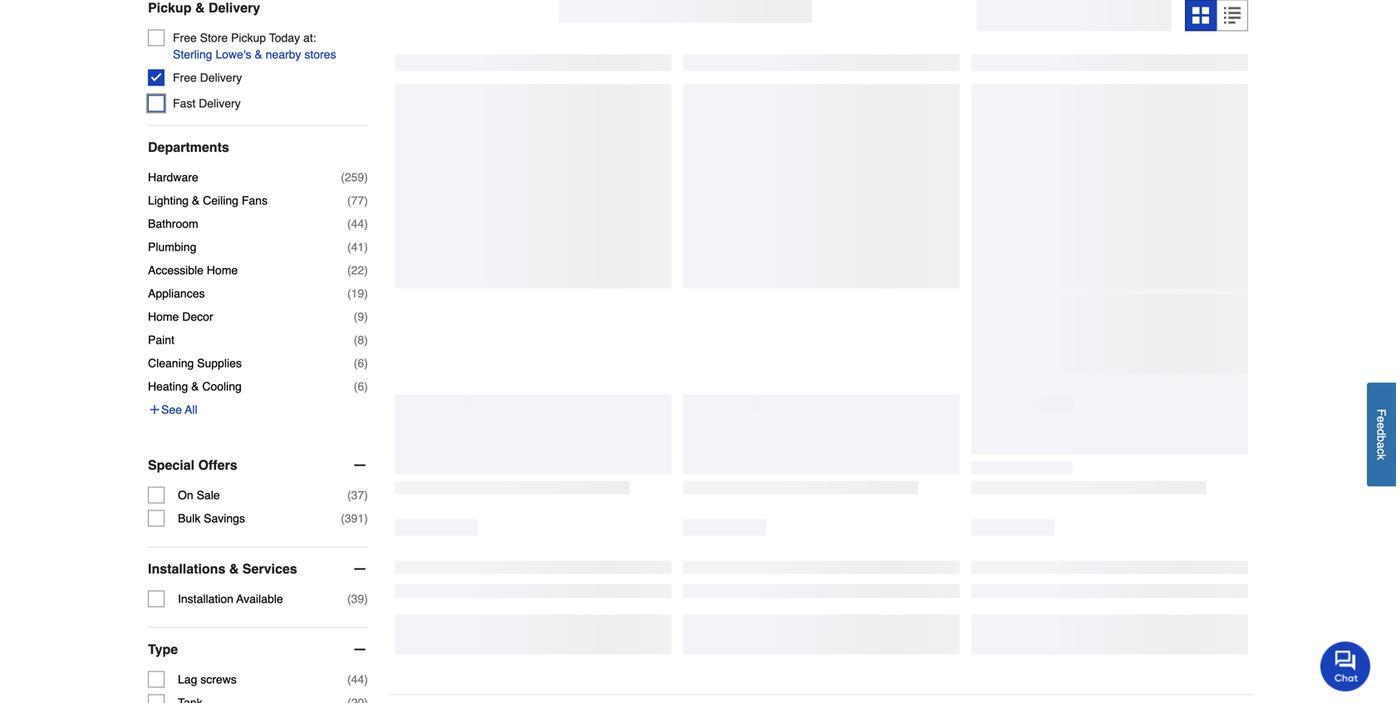 Task type: describe. For each thing, give the bounding box(es) containing it.
installation available
[[178, 593, 283, 606]]

( for bulk savings
[[341, 513, 345, 526]]

bulk savings
[[178, 513, 245, 526]]

0 vertical spatial delivery
[[209, 0, 260, 16]]

& for cooling
[[191, 380, 199, 394]]

stores
[[304, 48, 336, 61]]

( for heating & cooling
[[354, 380, 358, 394]]

minus image for installations & services
[[351, 562, 368, 578]]

c
[[1375, 449, 1388, 455]]

plumbing
[[148, 241, 196, 254]]

cooling
[[202, 380, 242, 394]]

services
[[243, 562, 297, 577]]

( for bathroom
[[347, 218, 351, 231]]

) for heating & cooling
[[364, 380, 368, 394]]

free store pickup today at:
[[173, 31, 316, 45]]

( 19 )
[[347, 287, 368, 301]]

see
[[161, 404, 182, 417]]

9
[[358, 311, 364, 324]]

pickup & delivery
[[148, 0, 260, 16]]

( 44 ) for lag screws
[[347, 674, 368, 687]]

( 37 )
[[347, 489, 368, 503]]

6 for heating & cooling
[[358, 380, 364, 394]]

hardware
[[148, 171, 198, 184]]

fast delivery
[[173, 97, 241, 110]]

0 vertical spatial pickup
[[148, 0, 192, 16]]

) for cleaning supplies
[[364, 357, 368, 370]]

installation
[[178, 593, 233, 606]]

lighting
[[148, 194, 189, 208]]

accessible
[[148, 264, 204, 277]]

( 39 )
[[347, 593, 368, 606]]

home decor
[[148, 311, 213, 324]]

minus image for special offers
[[351, 458, 368, 474]]

installations & services button
[[148, 548, 368, 591]]

today
[[269, 31, 300, 45]]

( 22 )
[[347, 264, 368, 277]]

available
[[236, 593, 283, 606]]

lag
[[178, 674, 197, 687]]

at:
[[303, 31, 316, 45]]

( for on sale
[[347, 489, 351, 503]]

sterling
[[173, 48, 212, 61]]

all
[[185, 404, 197, 417]]

on sale
[[178, 489, 220, 503]]

chat invite button image
[[1321, 642, 1371, 692]]

store
[[200, 31, 228, 45]]

( for accessible home
[[347, 264, 351, 277]]

) for hardware
[[364, 171, 368, 184]]

1 e from the top
[[1375, 417, 1388, 423]]

39
[[351, 593, 364, 606]]

) for bulk savings
[[364, 513, 368, 526]]

) for on sale
[[364, 489, 368, 503]]

( for hardware
[[341, 171, 345, 184]]

391
[[345, 513, 364, 526]]

( 44 ) for bathroom
[[347, 218, 368, 231]]

see all button
[[148, 402, 197, 419]]

( 8 )
[[354, 334, 368, 347]]

departments element
[[148, 139, 368, 156]]

1 horizontal spatial pickup
[[231, 31, 266, 45]]

lag screws
[[178, 674, 237, 687]]

cleaning
[[148, 357, 194, 370]]

accessible home
[[148, 264, 238, 277]]

supplies
[[197, 357, 242, 370]]

screws
[[200, 674, 237, 687]]

) for accessible home
[[364, 264, 368, 277]]

a
[[1375, 443, 1388, 449]]

) for lag screws
[[364, 674, 368, 687]]

cleaning supplies
[[148, 357, 242, 370]]

( for installation available
[[347, 593, 351, 606]]

( 391 )
[[341, 513, 368, 526]]

19
[[351, 287, 364, 301]]

heating & cooling
[[148, 380, 242, 394]]

8
[[358, 334, 364, 347]]

d
[[1375, 430, 1388, 436]]

departments
[[148, 140, 229, 155]]

( for cleaning supplies
[[354, 357, 358, 370]]



Task type: locate. For each thing, give the bounding box(es) containing it.
appliances
[[148, 287, 205, 301]]

& for delivery
[[195, 0, 205, 16]]

8 ) from the top
[[364, 334, 368, 347]]

pickup
[[148, 0, 192, 16], [231, 31, 266, 45]]

1 vertical spatial ( 6 )
[[354, 380, 368, 394]]

) down ( 259 )
[[364, 194, 368, 208]]

1 vertical spatial free
[[173, 71, 197, 85]]

0 vertical spatial ( 44 )
[[347, 218, 368, 231]]

& down free store pickup today at:
[[255, 48, 262, 61]]

2 free from the top
[[173, 71, 197, 85]]

& up installation available
[[229, 562, 239, 577]]

( 41 )
[[347, 241, 368, 254]]

type
[[148, 643, 178, 658]]

plus image
[[148, 404, 161, 417]]

installations
[[148, 562, 226, 577]]

see all
[[161, 404, 197, 417]]

6 ) from the top
[[364, 287, 368, 301]]

)
[[364, 171, 368, 184], [364, 194, 368, 208], [364, 218, 368, 231], [364, 241, 368, 254], [364, 264, 368, 277], [364, 287, 368, 301], [364, 311, 368, 324], [364, 334, 368, 347], [364, 357, 368, 370], [364, 380, 368, 394], [364, 489, 368, 503], [364, 513, 368, 526], [364, 593, 368, 606], [364, 674, 368, 687]]

259
[[345, 171, 364, 184]]

0 vertical spatial 6
[[358, 357, 364, 370]]

( 44 ) down minus image
[[347, 674, 368, 687]]

0 horizontal spatial pickup
[[148, 0, 192, 16]]

free for free store pickup today at:
[[173, 31, 197, 45]]

e up b at the right bottom
[[1375, 423, 1388, 430]]

2 44 from the top
[[351, 674, 364, 687]]

41
[[351, 241, 364, 254]]

b
[[1375, 436, 1388, 443]]

9 ) from the top
[[364, 357, 368, 370]]

37
[[351, 489, 364, 503]]

) down ( 8 )
[[364, 380, 368, 394]]

) up ( 41 )
[[364, 218, 368, 231]]

heating
[[148, 380, 188, 394]]

home up the paint
[[148, 311, 179, 324]]

installations & services
[[148, 562, 297, 577]]

project source24-in white single sink bathroom vanity with white cultured marble top element
[[971, 85, 1248, 289]]

sterling lowe's & nearby stores button
[[173, 46, 336, 63]]

) for lighting & ceiling fans
[[364, 194, 368, 208]]

minus image up ( 39 )
[[351, 562, 368, 578]]

minus image inside the special offers "button"
[[351, 458, 368, 474]]

1 44 from the top
[[351, 218, 364, 231]]

minus image
[[351, 458, 368, 474], [351, 562, 368, 578]]

) up ( 391 ) at the bottom left of the page
[[364, 489, 368, 503]]

special offers button
[[148, 444, 368, 488]]

e
[[1375, 417, 1388, 423], [1375, 423, 1388, 430]]

( 6 ) down ( 8 )
[[354, 380, 368, 394]]

) for bathroom
[[364, 218, 368, 231]]

free delivery
[[173, 71, 242, 85]]

list view image
[[1224, 7, 1241, 24]]

( 44 ) up ( 41 )
[[347, 218, 368, 231]]

0 vertical spatial home
[[207, 264, 238, 277]]

1 vertical spatial home
[[148, 311, 179, 324]]

a.o. smithsignature 900 80-gallon tall 10-year warranty 240-volt smart hybrid heat pump water heater with leak detection & automatic shut-off element
[[683, 85, 960, 289]]

f e e d b a c k button
[[1367, 383, 1396, 487]]

delivery for fast delivery
[[199, 97, 241, 110]]

pickup up "sterling lowe's & nearby stores" button
[[231, 31, 266, 45]]

4 ) from the top
[[364, 241, 368, 254]]

( for appliances
[[347, 287, 351, 301]]

2 vertical spatial delivery
[[199, 97, 241, 110]]

22
[[351, 264, 364, 277]]

) for plumbing
[[364, 241, 368, 254]]

free for free delivery
[[173, 71, 197, 85]]

free down sterling at the top left of page
[[173, 71, 197, 85]]

& left "ceiling"
[[192, 194, 200, 208]]

77
[[351, 194, 364, 208]]

sterling lowe's & nearby stores
[[173, 48, 336, 61]]

) up ( 9 ) on the top left of the page
[[364, 287, 368, 301]]

) for home decor
[[364, 311, 368, 324]]

minus image inside installations & services button
[[351, 562, 368, 578]]

( 9 )
[[354, 311, 368, 324]]

e up d
[[1375, 417, 1388, 423]]

type button
[[148, 629, 368, 672]]

2 e from the top
[[1375, 423, 1388, 430]]

) down minus image
[[364, 674, 368, 687]]

delivery up free store pickup today at:
[[209, 0, 260, 16]]

1 free from the top
[[173, 31, 197, 45]]

bathroom
[[148, 218, 198, 231]]

free
[[173, 31, 197, 45], [173, 71, 197, 85]]

0 vertical spatial free
[[173, 31, 197, 45]]

( for plumbing
[[347, 241, 351, 254]]

nearby
[[266, 48, 301, 61]]

1 ) from the top
[[364, 171, 368, 184]]

) up 19
[[364, 264, 368, 277]]

) up 77
[[364, 171, 368, 184]]

1 vertical spatial 44
[[351, 674, 364, 687]]

6
[[358, 357, 364, 370], [358, 380, 364, 394]]

( for lighting & ceiling fans
[[347, 194, 351, 208]]

1 ( 6 ) from the top
[[354, 357, 368, 370]]

1 ( 44 ) from the top
[[347, 218, 368, 231]]

44 up ( 41 )
[[351, 218, 364, 231]]

( 259 )
[[341, 171, 368, 184]]

) for installation available
[[364, 593, 368, 606]]

delivery for free delivery
[[200, 71, 242, 85]]

a.o. smithsignature 900 50-gallon tall 10-year warranty 240-volt smart hybrid heat pump water heater with leak detection & automatic shut-off element
[[395, 85, 671, 289]]

minus image
[[351, 642, 368, 659]]

) up minus image
[[364, 593, 368, 606]]

pickup up sterling at the top left of page
[[148, 0, 192, 16]]

fans
[[242, 194, 268, 208]]

2 ) from the top
[[364, 194, 368, 208]]

& for services
[[229, 562, 239, 577]]

( for home decor
[[354, 311, 358, 324]]

( 6 ) for heating & cooling
[[354, 380, 368, 394]]

) for appliances
[[364, 287, 368, 301]]

lowe's
[[216, 48, 251, 61]]

1 vertical spatial minus image
[[351, 562, 368, 578]]

(
[[341, 171, 345, 184], [347, 194, 351, 208], [347, 218, 351, 231], [347, 241, 351, 254], [347, 264, 351, 277], [347, 287, 351, 301], [354, 311, 358, 324], [354, 334, 358, 347], [354, 357, 358, 370], [354, 380, 358, 394], [347, 489, 351, 503], [341, 513, 345, 526], [347, 593, 351, 606], [347, 674, 351, 687]]

1 horizontal spatial home
[[207, 264, 238, 277]]

) up ( 8 )
[[364, 311, 368, 324]]

( 77 )
[[347, 194, 368, 208]]

on
[[178, 489, 193, 503]]

( for paint
[[354, 334, 358, 347]]

0 horizontal spatial home
[[148, 311, 179, 324]]

0 vertical spatial 44
[[351, 218, 364, 231]]

( 6 ) down 8
[[354, 357, 368, 370]]

3 ) from the top
[[364, 218, 368, 231]]

) for paint
[[364, 334, 368, 347]]

f e e d b a c k
[[1375, 410, 1388, 461]]

10 ) from the top
[[364, 380, 368, 394]]

&
[[195, 0, 205, 16], [255, 48, 262, 61], [192, 194, 200, 208], [191, 380, 199, 394], [229, 562, 239, 577]]

offers
[[198, 458, 237, 473]]

44
[[351, 218, 364, 231], [351, 674, 364, 687]]

delivery down free delivery
[[199, 97, 241, 110]]

1 vertical spatial delivery
[[200, 71, 242, 85]]

( 6 ) for cleaning supplies
[[354, 357, 368, 370]]

7 ) from the top
[[364, 311, 368, 324]]

44 down minus image
[[351, 674, 364, 687]]

grid view image
[[1193, 7, 1209, 24]]

1 6 from the top
[[358, 357, 364, 370]]

13 ) from the top
[[364, 593, 368, 606]]

12 ) from the top
[[364, 513, 368, 526]]

0 vertical spatial ( 6 )
[[354, 357, 368, 370]]

( 44 )
[[347, 218, 368, 231], [347, 674, 368, 687]]

11 ) from the top
[[364, 489, 368, 503]]

( 6 )
[[354, 357, 368, 370], [354, 380, 368, 394]]

) down 8
[[364, 357, 368, 370]]

minus image up 37
[[351, 458, 368, 474]]

lighting & ceiling fans
[[148, 194, 268, 208]]

& up store at left top
[[195, 0, 205, 16]]

decor
[[182, 311, 213, 324]]

) up 22
[[364, 241, 368, 254]]

k
[[1375, 455, 1388, 461]]

) down '( 37 )'
[[364, 513, 368, 526]]

1 vertical spatial ( 44 )
[[347, 674, 368, 687]]

home right accessible
[[207, 264, 238, 277]]

special
[[148, 458, 194, 473]]

( for lag screws
[[347, 674, 351, 687]]

44 for bathroom
[[351, 218, 364, 231]]

delivery
[[209, 0, 260, 16], [200, 71, 242, 85], [199, 97, 241, 110]]

fast
[[173, 97, 195, 110]]

bulk
[[178, 513, 200, 526]]

delivery down lowe's
[[200, 71, 242, 85]]

5 ) from the top
[[364, 264, 368, 277]]

2 ( 6 ) from the top
[[354, 380, 368, 394]]

6 down ( 8 )
[[358, 380, 364, 394]]

ceiling
[[203, 194, 238, 208]]

f
[[1375, 410, 1388, 417]]

44 for lag screws
[[351, 674, 364, 687]]

special offers
[[148, 458, 237, 473]]

) down ( 9 ) on the top left of the page
[[364, 334, 368, 347]]

14 ) from the top
[[364, 674, 368, 687]]

sale
[[197, 489, 220, 503]]

free up sterling at the top left of page
[[173, 31, 197, 45]]

6 for cleaning supplies
[[358, 357, 364, 370]]

1 vertical spatial pickup
[[231, 31, 266, 45]]

& down cleaning supplies
[[191, 380, 199, 394]]

& for ceiling
[[192, 194, 200, 208]]

paint
[[148, 334, 174, 347]]

home
[[207, 264, 238, 277], [148, 311, 179, 324]]

6 down 8
[[358, 357, 364, 370]]

0 vertical spatial minus image
[[351, 458, 368, 474]]

2 6 from the top
[[358, 380, 364, 394]]

1 vertical spatial 6
[[358, 380, 364, 394]]

2 ( 44 ) from the top
[[347, 674, 368, 687]]

savings
[[204, 513, 245, 526]]

1 minus image from the top
[[351, 458, 368, 474]]

2 minus image from the top
[[351, 562, 368, 578]]



Task type: vqa. For each thing, say whether or not it's contained in the screenshot.
) related to Installation Available
yes



